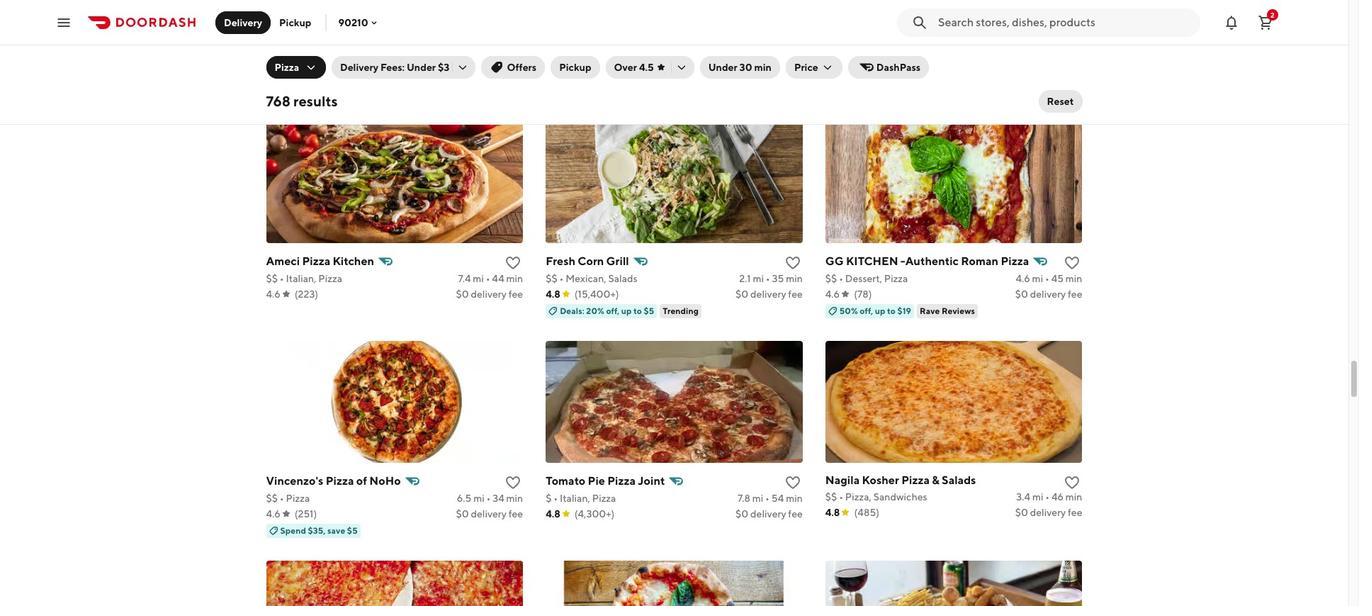 Task type: locate. For each thing, give the bounding box(es) containing it.
vincenzo's
[[266, 474, 324, 488]]

$​0 delivery fee down '2.1 mi • 35 min'
[[736, 288, 803, 300]]

deals: 20% off, up to $5
[[560, 305, 655, 316]]

$​0 delivery fee down 7.4 mi • 44 min
[[456, 288, 523, 300]]

pickup button down taproom
[[551, 56, 600, 79]]

• down vincenzo's at the left bottom of page
[[280, 493, 284, 504]]

pizza
[[313, 34, 342, 48], [595, 34, 623, 48], [878, 34, 906, 48], [275, 62, 299, 73], [302, 254, 331, 268], [1001, 254, 1030, 268], [319, 273, 342, 284], [885, 273, 909, 284], [902, 473, 930, 487], [326, 474, 354, 488], [608, 474, 636, 488], [286, 493, 310, 504], [593, 493, 616, 504]]

• right 7.7 in the left of the page
[[486, 53, 490, 64]]

fee for taproom pizza co
[[789, 69, 803, 80]]

mi left the 45
[[1033, 273, 1044, 284]]

1 vertical spatial 54
[[772, 493, 784, 504]]

mi for plank 47 pizza
[[473, 53, 484, 64]]

7.4
[[458, 273, 471, 284]]

$$ • italian, pizza
[[266, 273, 342, 284]]

fee for tomato pie pizza joint
[[789, 508, 803, 519]]

delivery for gg kitchen -authentic  roman pizza
[[1031, 288, 1067, 300]]

$$ down fresh
[[546, 273, 558, 284]]

click to add this store to your saved list image right the 46
[[1065, 474, 1082, 491]]

$​0 delivery fee down 3.4 mi • 46 min
[[1016, 507, 1083, 518]]

54 for plank 47 pizza
[[492, 53, 505, 64]]

-
[[901, 254, 906, 268]]

&
[[933, 473, 940, 487]]

$​0 down 7.7 in the left of the page
[[456, 69, 469, 80]]

salads down grill
[[609, 273, 638, 284]]

pickup up plank 47 pizza
[[279, 17, 312, 28]]

4.8 down $ • italian, pizza
[[546, 508, 561, 519]]

$ for plank
[[266, 53, 272, 64]]

taproom
[[546, 34, 593, 48]]

0 horizontal spatial up
[[622, 305, 632, 316]]

$​0 for tomato pie pizza joint
[[736, 508, 749, 519]]

kosher
[[863, 473, 900, 487]]

2.1
[[740, 273, 751, 284]]

click to add this store to your saved list image
[[785, 34, 802, 52], [505, 254, 522, 271], [1065, 254, 1082, 271], [505, 474, 522, 491]]

54
[[492, 53, 505, 64], [772, 493, 784, 504]]

$​0 for taproom pizza co
[[736, 69, 749, 80]]

off, down (78)
[[860, 305, 874, 316]]

1 vertical spatial italian,
[[286, 273, 317, 284]]

under inside under 30 min button
[[709, 62, 738, 73]]

tomato
[[546, 474, 586, 488]]

fee down 7.8 mi • 54 min
[[789, 508, 803, 519]]

$​0 for plank 47 pizza
[[456, 69, 469, 80]]

44 left "price"
[[772, 53, 784, 64]]

italian, up '(800+)'
[[846, 53, 876, 64]]

rave
[[920, 305, 940, 316]]

1 horizontal spatial under
[[709, 62, 738, 73]]

0 horizontal spatial pickup
[[279, 17, 312, 28]]

kitchen
[[333, 254, 374, 268]]

pizza, up (64)
[[280, 53, 307, 64]]

mi right 2.1 at the top of the page
[[753, 273, 764, 284]]

$​0 delivery fee down 7.7 mi • 54 min
[[456, 69, 523, 80]]

over 4.5 button
[[606, 56, 695, 79]]

90210 button
[[339, 17, 380, 28]]

click to add this store to your saved list image
[[505, 34, 522, 52], [1065, 34, 1082, 52], [785, 254, 802, 271], [785, 474, 802, 491], [1065, 474, 1082, 491]]

$$ for gg kitchen -authentic  roman pizza
[[826, 273, 838, 284]]

click to add this store to your saved list image up '6.5 mi • 34 min'
[[505, 474, 522, 491]]

$$ down ameci
[[266, 273, 278, 284]]

delivery down 4.6 mi • 45 min
[[1031, 288, 1067, 300]]

mi right 7.7 in the left of the page
[[473, 53, 484, 64]]

click to add this store to your saved list image up "price"
[[785, 34, 802, 52]]

pizza,
[[280, 53, 307, 64], [566, 53, 592, 64], [846, 491, 872, 502]]

2
[[1271, 10, 1275, 19]]

0 horizontal spatial $$ • pizza, sandwiches
[[546, 53, 648, 64]]

• left the 46
[[1046, 491, 1050, 502]]

$$ down taproom
[[546, 53, 558, 64]]

$19
[[898, 305, 912, 316]]

noho
[[370, 474, 401, 488]]

nagila
[[826, 473, 860, 487]]

0 vertical spatial pickup button
[[271, 11, 320, 34]]

sandwiches down co
[[594, 53, 648, 64]]

co
[[626, 34, 641, 48]]

mi for tomato pie pizza joint
[[753, 493, 764, 504]]

pizza down tomato pie pizza joint
[[593, 493, 616, 504]]

1 horizontal spatial salads
[[942, 473, 977, 487]]

delivery button
[[216, 11, 271, 34]]

0 vertical spatial $$ • pizza, sandwiches
[[546, 53, 648, 64]]

1 horizontal spatial off,
[[860, 305, 874, 316]]

$$ for taproom pizza co
[[546, 53, 558, 64]]

delivery down 7.7 mi • 54 min
[[471, 69, 507, 80]]

fee down '6.5 mi • 34 min'
[[509, 508, 523, 519]]

1 vertical spatial $5
[[347, 525, 358, 536]]

delivery down 3.4 mi • 46 min
[[1031, 507, 1067, 518]]

$​0 for gg kitchen -authentic  roman pizza
[[1016, 288, 1029, 300]]

$​0 down 7.8
[[736, 508, 749, 519]]

delivery inside delivery button
[[224, 17, 262, 28]]

delivery
[[471, 69, 507, 80], [751, 69, 787, 80], [471, 288, 507, 300], [751, 288, 787, 300], [1031, 288, 1067, 300], [1031, 507, 1067, 518], [471, 508, 507, 519], [751, 508, 787, 519]]

• up 4.9
[[274, 53, 278, 64]]

fee down 7.4 mi • 44 min
[[509, 288, 523, 300]]

(330)
[[575, 69, 600, 80]]

4.6 for vincenzo's pizza of noho
[[266, 508, 281, 519]]

1 horizontal spatial up
[[875, 305, 886, 316]]

0 horizontal spatial 54
[[492, 53, 505, 64]]

min
[[507, 53, 523, 64], [786, 53, 803, 64], [755, 62, 772, 73], [507, 273, 523, 284], [786, 273, 803, 284], [1066, 273, 1083, 284], [1066, 491, 1083, 502], [507, 493, 523, 504], [786, 493, 803, 504]]

0 vertical spatial salads
[[609, 273, 638, 284]]

$​0
[[456, 69, 469, 80], [736, 69, 749, 80], [456, 288, 469, 300], [736, 288, 749, 300], [1016, 288, 1029, 300], [1016, 507, 1029, 518], [456, 508, 469, 519], [736, 508, 749, 519]]

0 vertical spatial 54
[[492, 53, 505, 64]]

4.5 right offers
[[546, 69, 561, 80]]

delivery down '6.5 mi • 34 min'
[[471, 508, 507, 519]]

plank 47 pizza
[[266, 34, 342, 48]]

$ up 4.9
[[266, 53, 272, 64]]

1 vertical spatial salads
[[942, 473, 977, 487]]

click to add this store to your saved list image up offers button
[[505, 34, 522, 52]]

$​0 delivery fee down 7.0 mi • 44 min
[[736, 69, 803, 80]]

1 vertical spatial $$ • pizza, sandwiches
[[826, 491, 928, 502]]

to
[[634, 305, 642, 316], [888, 305, 896, 316]]

4.6 left '(223)'
[[266, 288, 281, 300]]

$​0 delivery fee down 4.6 mi • 45 min
[[1016, 288, 1083, 300]]

pizza, up (330)
[[566, 53, 592, 64]]

(64)
[[295, 69, 314, 80]]

delivery down 7.0 mi • 44 min
[[751, 69, 787, 80]]

under left $3
[[407, 62, 436, 73]]

mi for vincenzo's pizza of noho
[[474, 493, 485, 504]]

50%
[[840, 305, 858, 316]]

$​0 delivery fee for ameci pizza kitchen
[[456, 288, 523, 300]]

1 vertical spatial 44
[[492, 273, 505, 284]]

1 horizontal spatial pickup
[[560, 62, 592, 73]]

• down gg on the right top
[[840, 273, 844, 284]]

4.5
[[639, 62, 654, 73], [546, 69, 561, 80]]

$​0 delivery fee
[[456, 69, 523, 80], [736, 69, 803, 80], [456, 288, 523, 300], [736, 288, 803, 300], [1016, 288, 1083, 300], [1016, 507, 1083, 518], [456, 508, 523, 519], [736, 508, 803, 519]]

4.8 for tomato pie pizza joint
[[546, 508, 561, 519]]

$​0 for fresh corn grill
[[736, 288, 749, 300]]

fee for gg kitchen -authentic  roman pizza
[[1069, 288, 1083, 300]]

click to add this store to your saved list image down store search: begin typing to search for stores available on doordash text field on the top right of page
[[1065, 34, 1082, 52]]

to right 20%
[[634, 305, 642, 316]]

1 vertical spatial delivery
[[340, 62, 379, 73]]

$
[[266, 53, 272, 64], [546, 493, 552, 504]]

1 vertical spatial $
[[546, 493, 552, 504]]

click to add this store to your saved list image up 7.4 mi • 44 min
[[505, 254, 522, 271]]

7.7 mi • 54 min
[[459, 53, 523, 64]]

sandwiches up (64)
[[309, 53, 362, 64]]

0 vertical spatial delivery
[[224, 17, 262, 28]]

$​0 delivery fee down '6.5 mi • 34 min'
[[456, 508, 523, 519]]

pizza up family
[[878, 34, 906, 48]]

$​0 delivery fee for gg kitchen -authentic  roman pizza
[[1016, 288, 1083, 300]]

grill
[[607, 254, 629, 268]]

45
[[1052, 273, 1064, 284]]

delivery down '2.1 mi • 35 min'
[[751, 288, 787, 300]]

click to add this store to your saved list image for ameci pizza kitchen
[[505, 254, 522, 271]]

$$ for vincenzo's pizza of noho
[[266, 493, 278, 504]]

1 horizontal spatial 54
[[772, 493, 784, 504]]

$​0 down 7.0
[[736, 69, 749, 80]]

click to add this store to your saved list image for fresh corn grill
[[785, 254, 802, 271]]

pizza right roman at the right top of the page
[[1001, 254, 1030, 268]]

$​0 delivery fee for vincenzo's pizza of noho
[[456, 508, 523, 519]]

delivery for ameci pizza kitchen
[[471, 288, 507, 300]]

$$ for fresh corn grill
[[546, 273, 558, 284]]

0 horizontal spatial pizza,
[[280, 53, 307, 64]]

4.6 down $$ • pizza
[[266, 508, 281, 519]]

$5 right save
[[347, 525, 358, 536]]

1 horizontal spatial pickup button
[[551, 56, 600, 79]]

$5
[[644, 305, 655, 316], [347, 525, 358, 536]]

fee down 3.4 mi • 46 min
[[1069, 507, 1083, 518]]

2.1 mi • 35 min
[[740, 273, 803, 284]]

0 horizontal spatial off,
[[606, 305, 620, 316]]

italian, for tomato pie pizza joint
[[560, 493, 591, 504]]

min for ameci pizza kitchen
[[507, 273, 523, 284]]

under 30 min button
[[700, 56, 781, 79]]

54 for tomato pie pizza joint
[[772, 493, 784, 504]]

over
[[614, 62, 637, 73]]

under
[[407, 62, 436, 73], [709, 62, 738, 73]]

(800+)
[[854, 69, 886, 80]]

rave reviews
[[920, 305, 976, 316]]

1 horizontal spatial delivery
[[340, 62, 379, 73]]

open menu image
[[55, 14, 72, 31]]

0 horizontal spatial $5
[[347, 525, 358, 536]]

0 vertical spatial $5
[[644, 305, 655, 316]]

sandwiches down nagila kosher pizza & salads
[[874, 491, 928, 502]]

1 horizontal spatial to
[[888, 305, 896, 316]]

(223)
[[295, 288, 318, 300]]

0 horizontal spatial $
[[266, 53, 272, 64]]

nagila kosher pizza & salads
[[826, 473, 977, 487]]

off, right 20%
[[606, 305, 620, 316]]

italian, down tomato
[[560, 493, 591, 504]]

mi right the 6.5
[[474, 493, 485, 504]]

delivery for delivery fees: under $3
[[340, 62, 379, 73]]

0 horizontal spatial to
[[634, 305, 642, 316]]

fresh corn grill
[[546, 254, 629, 268]]

1 horizontal spatial pizza,
[[566, 53, 592, 64]]

54 left offers
[[492, 53, 505, 64]]

3 items, open order cart image
[[1258, 14, 1275, 31]]

offers button
[[482, 56, 545, 79]]

0 horizontal spatial sandwiches
[[309, 53, 362, 64]]

fee for fresh corn grill
[[789, 288, 803, 300]]

corn
[[578, 254, 604, 268]]

0 horizontal spatial under
[[407, 62, 436, 73]]

min for tomato pie pizza joint
[[786, 493, 803, 504]]

$$ down vincenzo's at the left bottom of page
[[266, 493, 278, 504]]

1 horizontal spatial 44
[[772, 53, 784, 64]]

1 to from the left
[[634, 305, 642, 316]]

0 vertical spatial italian,
[[846, 53, 876, 64]]

sandwiches
[[309, 53, 362, 64], [594, 53, 648, 64], [874, 491, 928, 502]]

fee
[[509, 69, 523, 80], [789, 69, 803, 80], [509, 288, 523, 300], [789, 288, 803, 300], [1069, 288, 1083, 300], [1069, 507, 1083, 518], [509, 508, 523, 519], [789, 508, 803, 519]]

fee down 4.6 mi • 45 min
[[1069, 288, 1083, 300]]

0 horizontal spatial pickup button
[[271, 11, 320, 34]]

to left $19
[[888, 305, 896, 316]]

1 horizontal spatial $
[[546, 493, 552, 504]]

4.7
[[826, 69, 840, 80]]

0 horizontal spatial italian,
[[286, 273, 317, 284]]

2 vertical spatial italian,
[[560, 493, 591, 504]]

min inside button
[[755, 62, 772, 73]]

4.5 right over
[[639, 62, 654, 73]]

1 horizontal spatial $$ • pizza, sandwiches
[[826, 491, 928, 502]]

44 right 7.4
[[492, 273, 505, 284]]

4.8 for fresh corn grill
[[546, 288, 561, 300]]

4.8 up deals:
[[546, 288, 561, 300]]

1 horizontal spatial italian,
[[560, 493, 591, 504]]

0 vertical spatial $
[[266, 53, 272, 64]]

up left $19
[[875, 305, 886, 316]]

fee down 7.0 mi • 44 min
[[789, 69, 803, 80]]

$$ • mexican, salads
[[546, 273, 638, 284]]

0 horizontal spatial 44
[[492, 273, 505, 284]]

1 horizontal spatial sandwiches
[[594, 53, 648, 64]]

min for taproom pizza co
[[786, 53, 803, 64]]

pickup down taproom
[[560, 62, 592, 73]]

44 for ameci pizza kitchen
[[492, 273, 505, 284]]

delivery for tomato pie pizza joint
[[751, 508, 787, 519]]

click to add this store to your saved list image up 7.8 mi • 54 min
[[785, 474, 802, 491]]

fee for vincenzo's pizza of noho
[[509, 508, 523, 519]]

2 off, from the left
[[860, 305, 874, 316]]

under left 30
[[709, 62, 738, 73]]

up right 20%
[[622, 305, 632, 316]]

pickup
[[279, 17, 312, 28], [560, 62, 592, 73]]

1 horizontal spatial 4.5
[[639, 62, 654, 73]]

delivery down 7.4 mi • 44 min
[[471, 288, 507, 300]]

0 vertical spatial 44
[[772, 53, 784, 64]]

mi for fresh corn grill
[[753, 273, 764, 284]]

$ • italian, pizza
[[546, 493, 616, 504]]

0 vertical spatial pickup
[[279, 17, 312, 28]]

min for fresh corn grill
[[786, 273, 803, 284]]

$$ down gg on the right top
[[826, 273, 838, 284]]

italian, for ameci pizza kitchen
[[286, 273, 317, 284]]

$​0 delivery fee down 7.8 mi • 54 min
[[736, 508, 803, 519]]

tomato pie pizza joint
[[546, 474, 665, 488]]

• left 35
[[766, 273, 771, 284]]

2 under from the left
[[709, 62, 738, 73]]

$$ • pizza, sandwiches for (330)
[[546, 53, 648, 64]]

mi right 7.0
[[753, 53, 764, 64]]

fee down '2.1 mi • 35 min'
[[789, 288, 803, 300]]

$$
[[546, 53, 558, 64], [826, 53, 838, 64], [266, 273, 278, 284], [546, 273, 558, 284], [826, 273, 838, 284], [826, 491, 838, 502], [266, 493, 278, 504]]

$​0 delivery fee for tomato pie pizza joint
[[736, 508, 803, 519]]

4.6 mi • 45 min
[[1016, 273, 1083, 284]]

• down fresh
[[560, 273, 564, 284]]

$ for tomato
[[546, 493, 552, 504]]

7.4 mi • 44 min
[[458, 273, 523, 284]]

$​0 for ameci pizza kitchen
[[456, 288, 469, 300]]

pizza down the -
[[885, 273, 909, 284]]

italian, up '(223)'
[[286, 273, 317, 284]]

plank
[[266, 34, 296, 48]]

$$ • pizza
[[266, 493, 310, 504]]

under 30 min
[[709, 62, 772, 73]]

meals
[[910, 53, 937, 64]]

click to add this store to your saved list image for vincenzo's pizza of noho
[[505, 474, 522, 491]]

7.0
[[737, 53, 751, 64]]

click to add this store to your saved list image for gg kitchen -authentic  roman pizza
[[1065, 254, 1082, 271]]

delivery
[[224, 17, 262, 28], [340, 62, 379, 73]]

1 vertical spatial pickup
[[560, 62, 592, 73]]

0 horizontal spatial delivery
[[224, 17, 262, 28]]

$35,
[[308, 525, 326, 536]]



Task type: describe. For each thing, give the bounding box(es) containing it.
(4,300+)
[[575, 508, 615, 519]]

roman
[[962, 254, 999, 268]]

reviews
[[942, 305, 976, 316]]

• right 30
[[766, 53, 770, 64]]

1 off, from the left
[[606, 305, 620, 316]]

768
[[266, 93, 291, 109]]

fee for plank 47 pizza
[[509, 69, 523, 80]]

1 under from the left
[[407, 62, 436, 73]]

pizza, for plank
[[280, 53, 307, 64]]

44 for taproom pizza co
[[772, 53, 784, 64]]

$$ for ameci pizza kitchen
[[266, 273, 278, 284]]

pizza up "(251)"
[[286, 493, 310, 504]]

mi right 3.4
[[1033, 491, 1044, 502]]

save
[[328, 525, 346, 536]]

ameci
[[266, 254, 300, 268]]

pizza left &
[[902, 473, 930, 487]]

pizza left of
[[326, 474, 354, 488]]

(251)
[[295, 508, 317, 519]]

vincenzo's pizza of noho
[[266, 474, 401, 488]]

6.5 mi • 34 min
[[457, 493, 523, 504]]

min for plank 47 pizza
[[507, 53, 523, 64]]

reset button
[[1039, 90, 1083, 113]]

sandwiches for pizza
[[309, 53, 362, 64]]

taproom pizza co
[[546, 34, 641, 48]]

price button
[[786, 56, 843, 79]]

$​0 delivery fee for plank 47 pizza
[[456, 69, 523, 80]]

46
[[1052, 491, 1064, 502]]

$​0 for vincenzo's pizza of noho
[[456, 508, 469, 519]]

20%
[[587, 305, 605, 316]]

90210
[[339, 17, 368, 28]]

min for gg kitchen -authentic  roman pizza
[[1066, 273, 1083, 284]]

over 4.5
[[614, 62, 654, 73]]

4.5 inside 'button'
[[639, 62, 654, 73]]

notification bell image
[[1224, 14, 1241, 31]]

7.7
[[459, 53, 471, 64]]

2 horizontal spatial pizza,
[[846, 491, 872, 502]]

$$ up '4.7'
[[826, 53, 838, 64]]

0 horizontal spatial salads
[[609, 273, 638, 284]]

7.0 mi • 44 min
[[737, 53, 803, 64]]

4.6 for gg kitchen -authentic  roman pizza
[[826, 288, 840, 300]]

sandwiches for co
[[594, 53, 648, 64]]

(78)
[[854, 288, 872, 300]]

2 to from the left
[[888, 305, 896, 316]]

deals:
[[560, 305, 585, 316]]

$ • pizza, sandwiches
[[266, 53, 362, 64]]

delivery for taproom pizza co
[[751, 69, 787, 80]]

2 button
[[1252, 8, 1280, 37]]

• left 34
[[487, 493, 491, 504]]

pizza left co
[[595, 34, 623, 48]]

delivery fees: under $3
[[340, 62, 450, 73]]

dashpass
[[877, 62, 921, 73]]

2 horizontal spatial italian,
[[846, 53, 876, 64]]

authentic
[[906, 254, 959, 268]]

• right 7.4
[[486, 273, 490, 284]]

4.6 for ameci pizza kitchen
[[266, 288, 281, 300]]

7.8
[[738, 493, 751, 504]]

1 horizontal spatial $5
[[644, 305, 655, 316]]

• down ameci
[[280, 273, 284, 284]]

ameci pizza kitchen
[[266, 254, 374, 268]]

spend $35, save $5
[[280, 525, 358, 536]]

pizza down ameci pizza kitchen
[[319, 273, 342, 284]]

gg
[[826, 254, 844, 268]]

delivery for delivery
[[224, 17, 262, 28]]

dashpass button
[[849, 56, 930, 79]]

• down tomato
[[554, 493, 558, 504]]

• down nagila in the bottom of the page
[[840, 491, 844, 502]]

spend
[[280, 525, 306, 536]]

mi for ameci pizza kitchen
[[473, 273, 484, 284]]

0 horizontal spatial 4.5
[[546, 69, 561, 80]]

fees:
[[381, 62, 405, 73]]

$​0 delivery fee for fresh corn grill
[[736, 288, 803, 300]]

click to add this store to your saved list image for taproom pizza co
[[785, 34, 802, 52]]

kitchen
[[847, 254, 899, 268]]

click to add this store to your saved list image for plank 47 pizza
[[505, 34, 522, 52]]

family
[[878, 53, 908, 64]]

palisades pizza
[[826, 34, 906, 48]]

1 up from the left
[[622, 305, 632, 316]]

2 up from the left
[[875, 305, 886, 316]]

35
[[772, 273, 784, 284]]

pizza right pie
[[608, 474, 636, 488]]

$​0 down 3.4
[[1016, 507, 1029, 518]]

$$ down nagila in the bottom of the page
[[826, 491, 838, 502]]

$$ • pizza, sandwiches for (485)
[[826, 491, 928, 502]]

joint
[[638, 474, 665, 488]]

• right 7.8
[[766, 493, 770, 504]]

34
[[493, 493, 505, 504]]

pie
[[588, 474, 605, 488]]

delivery for vincenzo's pizza of noho
[[471, 508, 507, 519]]

click to add this store to your saved list image for palisades pizza
[[1065, 34, 1082, 52]]

trending
[[663, 305, 699, 316]]

reset
[[1048, 96, 1075, 107]]

results
[[294, 93, 338, 109]]

4.6 left the 45
[[1016, 273, 1031, 284]]

• left the 45
[[1046, 273, 1050, 284]]

3.4
[[1017, 491, 1031, 502]]

(485)
[[855, 507, 880, 518]]

click to add this store to your saved list image for tomato pie pizza joint
[[785, 474, 802, 491]]

pizza, for taproom
[[566, 53, 592, 64]]

mi for taproom pizza co
[[753, 53, 764, 64]]

pizza inside button
[[275, 62, 299, 73]]

gg kitchen -authentic  roman pizza
[[826, 254, 1030, 268]]

$3
[[438, 62, 450, 73]]

pizza up $ • pizza, sandwiches
[[313, 34, 342, 48]]

delivery for fresh corn grill
[[751, 288, 787, 300]]

pizza up $$ • italian, pizza
[[302, 254, 331, 268]]

min for vincenzo's pizza of noho
[[507, 493, 523, 504]]

Store search: begin typing to search for stores available on DoorDash text field
[[939, 15, 1193, 30]]

• down taproom
[[560, 53, 564, 64]]

47
[[298, 34, 311, 48]]

offers
[[507, 62, 537, 73]]

$​0 delivery fee for taproom pizza co
[[736, 69, 803, 80]]

fee for ameci pizza kitchen
[[509, 288, 523, 300]]

delivery for plank 47 pizza
[[471, 69, 507, 80]]

3.4 mi • 46 min
[[1017, 491, 1083, 502]]

2 horizontal spatial sandwiches
[[874, 491, 928, 502]]

50% off, up to $19
[[840, 305, 912, 316]]

6.5
[[457, 493, 472, 504]]

768 results
[[266, 93, 338, 109]]

mi for gg kitchen -authentic  roman pizza
[[1033, 273, 1044, 284]]

4.8 down nagila in the bottom of the page
[[826, 507, 840, 518]]

• up '4.7'
[[840, 53, 844, 64]]

1 vertical spatial pickup button
[[551, 56, 600, 79]]

price
[[795, 62, 819, 73]]

$$ • italian, family meals
[[826, 53, 937, 64]]

fresh
[[546, 254, 576, 268]]

4.9
[[266, 69, 281, 80]]

30
[[740, 62, 753, 73]]

dessert,
[[846, 273, 883, 284]]

mexican,
[[566, 273, 607, 284]]

$$ • dessert, pizza
[[826, 273, 909, 284]]

palisades
[[826, 34, 876, 48]]



Task type: vqa. For each thing, say whether or not it's contained in the screenshot.


